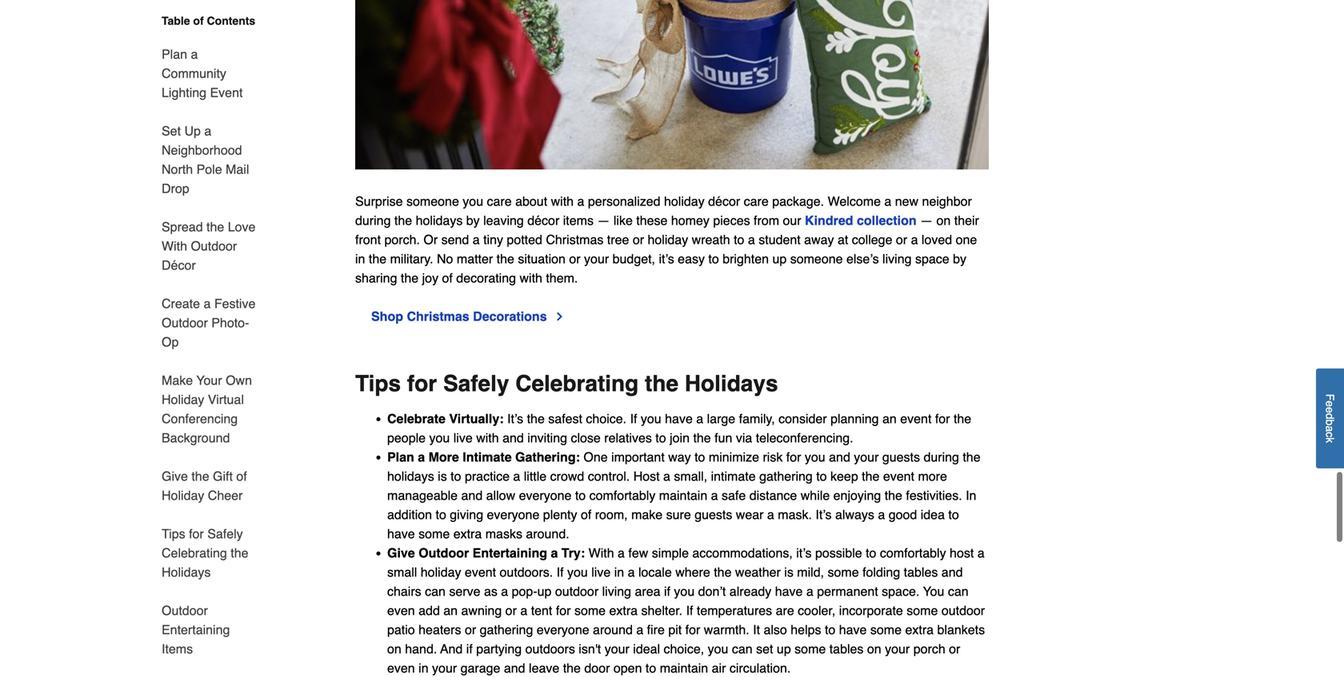 Task type: describe. For each thing, give the bounding box(es) containing it.
pole
[[197, 162, 222, 177]]

shop
[[371, 309, 403, 324]]

to up while
[[816, 469, 827, 484]]

0 vertical spatial tips
[[355, 371, 401, 397]]

event
[[210, 85, 243, 100]]

gathering:
[[515, 450, 580, 465]]

live inside it's the safest choice. if you have a large family, consider planning an event for the people you live with and inviting close relatives to join the fun via teleconferencing.
[[453, 431, 473, 446]]

plan for plan a more intimate gathering:
[[387, 450, 414, 465]]

you up relatives
[[641, 412, 662, 426]]

one
[[956, 232, 977, 247]]

join
[[670, 431, 690, 446]]

it's inside "one important way to minimize risk for you and your guests during the holidays is to practice a little crowd control. host a small, intimate gathering to keep the event more manageable and allow everyone to comfortably maintain a safe distance while enjoying the festivities. in addition to giving everyone plenty of room, make sure guests wear a mask. it's always a good idea to have some extra masks around."
[[816, 508, 832, 522]]

of right table
[[193, 14, 204, 27]]

an inside it's the safest choice. if you have a large family, consider planning an event for the people you live with and inviting close relatives to join the fun via teleconferencing.
[[883, 412, 897, 426]]

military.
[[390, 252, 433, 266]]

your
[[196, 373, 222, 388]]

or
[[424, 232, 438, 247]]

sure
[[666, 508, 691, 522]]

comfortably inside with a few simple accommodations, it's possible to comfortably host a small holiday event outdoors. if you live in a locale where the weather is mild, some folding tables and chairs can serve as a pop-up outdoor living area if you don't already have a permanent space. you can even add an awning or a tent for some extra shelter. if temperatures are cooler, incorporate some outdoor patio heaters or gathering everyone around a fire pit for warmth. it also helps to have some extra blankets on hand. and if partying outdoors isn't your ideal choice, you can set up some tables on your porch or even in your garage and leave the door open to maintain air circulation.
[[880, 546, 946, 561]]

photo-
[[211, 316, 249, 330]]

for inside "one important way to minimize risk for you and your guests during the holidays is to practice a little crowd control. host a small, intimate gathering to keep the event more manageable and allow everyone to comfortably maintain a safe distance while enjoying the festivities. in addition to giving everyone plenty of room, make sure guests wear a mask. it's always a good idea to have some extra masks around."
[[786, 450, 801, 465]]

plan a community lighting event
[[162, 47, 243, 100]]

is inside with a few simple accommodations, it's possible to comfortably host a small holiday event outdoors. if you live in a locale where the weather is mild, some folding tables and chairs can serve as a pop-up outdoor living area if you don't already have a permanent space. you can even add an awning or a tent for some extra shelter. if temperatures are cooler, incorporate some outdoor patio heaters or gathering everyone around a fire pit for warmth. it also helps to have some extra blankets on hand. and if partying outdoors isn't your ideal choice, you can set up some tables on your porch or even in your garage and leave the door open to maintain air circulation.
[[784, 565, 794, 580]]

always
[[835, 508, 875, 522]]

these
[[636, 213, 668, 228]]

to down crowd
[[575, 488, 586, 503]]

give for give the gift of holiday cheer
[[162, 469, 188, 484]]

potted
[[507, 232, 542, 247]]

their
[[954, 213, 979, 228]]

else's
[[847, 252, 879, 266]]

0 vertical spatial guests
[[882, 450, 920, 465]]

from
[[754, 213, 779, 228]]

outdoor up serve
[[419, 546, 469, 561]]

to inside it's the safest choice. if you have a large family, consider planning an event for the people you live with and inviting close relatives to join the fun via teleconferencing.
[[656, 431, 666, 446]]

inviting
[[528, 431, 567, 446]]

table
[[162, 14, 190, 27]]

neighbor
[[922, 194, 972, 209]]

for right pit
[[686, 623, 700, 638]]

weather
[[735, 565, 781, 580]]

a inside button
[[1324, 426, 1337, 432]]

your left porch at the right of the page
[[885, 642, 910, 657]]

way
[[668, 450, 691, 465]]

are
[[776, 604, 794, 618]]

f
[[1324, 394, 1337, 401]]

shelter.
[[641, 604, 683, 618]]

or up them.
[[569, 252, 581, 266]]

new
[[895, 194, 919, 209]]

safely inside the tips for safely celebrating the holidays
[[207, 527, 243, 542]]

a inside it's the safest choice. if you have a large family, consider planning an event for the people you live with and inviting close relatives to join the fun via teleconferencing.
[[696, 412, 704, 426]]

risk
[[763, 450, 783, 465]]

holiday inside give the gift of holiday cheer
[[162, 489, 204, 503]]

your down 'around'
[[605, 642, 630, 657]]

extra inside "one important way to minimize risk for you and your guests during the holidays is to practice a little crowd control. host a small, intimate gathering to keep the event more manageable and allow everyone to comfortably maintain a safe distance while enjoying the festivities. in addition to giving everyone plenty of room, make sure guests wear a mask. it's always a good idea to have some extra masks around."
[[453, 527, 482, 542]]

or up budget,
[[633, 232, 644, 247]]

the inside surprise someone you care about with a personalized holiday décor care package. welcome a new neighbor during the holidays by leaving décor items — like these homey pieces from our
[[394, 213, 412, 228]]

ideal
[[633, 642, 660, 657]]

if inside it's the safest choice. if you have a large family, consider planning an event for the people you live with and inviting close relatives to join the fun via teleconferencing.
[[630, 412, 637, 426]]

or down awning
[[465, 623, 476, 638]]

someone inside surprise someone you care about with a personalized holiday décor care package. welcome a new neighbor during the holidays by leaving décor items — like these homey pieces from our
[[407, 194, 459, 209]]

front
[[355, 232, 381, 247]]

to up brighten
[[734, 232, 745, 247]]

2 vertical spatial up
[[777, 642, 791, 657]]

with inside with a few simple accommodations, it's possible to comfortably host a small holiday event outdoors. if you live in a locale where the weather is mild, some folding tables and chairs can serve as a pop-up outdoor living area if you don't already have a permanent space. you can even add an awning or a tent for some extra shelter. if temperatures are cooler, incorporate some outdoor patio heaters or gathering everyone around a fire pit for warmth. it also helps to have some extra blankets on hand. and if partying outdoors isn't your ideal choice, you can set up some tables on your porch or even in your garage and leave the door open to maintain air circulation.
[[589, 546, 614, 561]]

for inside the tips for safely celebrating the holidays
[[189, 527, 204, 542]]

1 vertical spatial if
[[557, 565, 564, 580]]

you up air
[[708, 642, 729, 657]]

holidays inside surprise someone you care about with a personalized holiday décor care package. welcome a new neighbor during the holidays by leaving décor items — like these homey pieces from our
[[416, 213, 463, 228]]

1 horizontal spatial décor
[[708, 194, 740, 209]]

2 horizontal spatial extra
[[905, 623, 934, 638]]

permanent
[[817, 584, 878, 599]]

0 horizontal spatial can
[[425, 584, 446, 599]]

college
[[852, 232, 893, 247]]

2 horizontal spatial can
[[948, 584, 969, 599]]

at
[[838, 232, 848, 247]]

small,
[[674, 469, 707, 484]]

to down ideal
[[646, 661, 656, 676]]

1 horizontal spatial outdoor
[[942, 604, 985, 618]]

addition
[[387, 508, 432, 522]]

is inside "one important way to minimize risk for you and your guests during the holidays is to practice a little crowd control. host a small, intimate gathering to keep the event more manageable and allow everyone to comfortably maintain a safe distance while enjoying the festivities. in addition to giving everyone plenty of room, make sure guests wear a mask. it's always a good idea to have some extra masks around."
[[438, 469, 447, 484]]

you up more
[[429, 431, 450, 446]]

in inside — on their front porch. or send a tiny potted christmas tree or holiday wreath to a student away at college or a loved one in the military. no matter the situation or your budget, it's easy to brighten up someone else's living space by sharing the joy of decorating with them.
[[355, 252, 365, 266]]

surprise
[[355, 194, 403, 209]]

crowd
[[550, 469, 584, 484]]

for inside it's the safest choice. if you have a large family, consider planning an event for the people you live with and inviting close relatives to join the fun via teleconferencing.
[[935, 412, 950, 426]]

— inside — on their front porch. or send a tiny potted christmas tree or holiday wreath to a student away at college or a loved one in the military. no matter the situation or your budget, it's easy to brighten up someone else's living space by sharing the joy of decorating with them.
[[920, 213, 933, 228]]

make your own holiday virtual conferencing background
[[162, 373, 252, 446]]

to right way
[[695, 450, 705, 465]]

the inside spread the love with outdoor décor
[[206, 220, 224, 234]]

have up are
[[775, 584, 803, 599]]

0 vertical spatial if
[[664, 584, 671, 599]]

some inside "one important way to minimize risk for you and your guests during the holidays is to practice a little crowd control. host a small, intimate gathering to keep the event more manageable and allow everyone to comfortably maintain a safe distance while enjoying the festivities. in addition to giving everyone plenty of room, make sure guests wear a mask. it's always a good idea to have some extra masks around."
[[419, 527, 450, 542]]

virtual
[[208, 392, 244, 407]]

practice
[[465, 469, 510, 484]]

1 horizontal spatial holidays
[[685, 371, 778, 397]]

0 horizontal spatial guests
[[695, 508, 732, 522]]

or down collection
[[896, 232, 908, 247]]

0 vertical spatial entertaining
[[473, 546, 547, 561]]

send
[[441, 232, 469, 247]]

kindred collection
[[805, 213, 917, 228]]

plenty
[[543, 508, 577, 522]]

of inside give the gift of holiday cheer
[[236, 469, 247, 484]]

control.
[[588, 469, 630, 484]]

away
[[804, 232, 834, 247]]

to down wreath
[[708, 252, 719, 266]]

of inside "one important way to minimize risk for you and your guests during the holidays is to practice a little crowd control. host a small, intimate gathering to keep the event more manageable and allow everyone to comfortably maintain a safe distance while enjoying the festivities. in addition to giving everyone plenty of room, make sure guests wear a mask. it's always a good idea to have some extra masks around."
[[581, 508, 592, 522]]

try:
[[562, 546, 585, 561]]

leaving
[[483, 213, 524, 228]]

patio
[[387, 623, 415, 638]]

north
[[162, 162, 193, 177]]

your inside "one important way to minimize risk for you and your guests during the holidays is to practice a little crowd control. host a small, intimate gathering to keep the event more manageable and allow everyone to comfortably maintain a safe distance while enjoying the festivities. in addition to giving everyone plenty of room, make sure guests wear a mask. it's always a good idea to have some extra masks around."
[[854, 450, 879, 465]]

give the gift of holiday cheer link
[[162, 458, 262, 515]]

items
[[162, 642, 193, 657]]

simple
[[652, 546, 689, 561]]

1 e from the top
[[1324, 401, 1337, 408]]

1 horizontal spatial on
[[867, 642, 882, 657]]

a inside plan a community lighting event
[[191, 47, 198, 62]]

of inside — on their front porch. or send a tiny potted christmas tree or holiday wreath to a student away at college or a loved one in the military. no matter the situation or your budget, it's easy to brighten up someone else's living space by sharing the joy of decorating with them.
[[442, 271, 453, 286]]

mask.
[[778, 508, 812, 522]]

or down pop-
[[505, 604, 517, 618]]

and up giving
[[461, 488, 483, 503]]

outdoors
[[525, 642, 575, 657]]

have down incorporate
[[839, 623, 867, 638]]

tiny
[[483, 232, 503, 247]]

1 horizontal spatial can
[[732, 642, 753, 657]]

0 vertical spatial tables
[[904, 565, 938, 580]]

air
[[712, 661, 726, 676]]

1 vertical spatial up
[[537, 584, 552, 599]]

distance
[[750, 488, 797, 503]]

circulation.
[[730, 661, 791, 676]]

while
[[801, 488, 830, 503]]

isn't
[[579, 642, 601, 657]]

for right tent
[[556, 604, 571, 618]]

love
[[228, 220, 256, 234]]

some up 'around'
[[574, 604, 606, 618]]

tent
[[531, 604, 552, 618]]

everyone inside with a few simple accommodations, it's possible to comfortably host a small holiday event outdoors. if you live in a locale where the weather is mild, some folding tables and chairs can serve as a pop-up outdoor living area if you don't already have a permanent space. you can even add an awning or a tent for some extra shelter. if temperatures are cooler, incorporate some outdoor patio heaters or gathering everyone around a fire pit for warmth. it also helps to have some extra blankets on hand. and if partying outdoors isn't your ideal choice, you can set up some tables on your porch or even in your garage and leave the door open to maintain air circulation.
[[537, 623, 589, 638]]

1 vertical spatial everyone
[[487, 508, 540, 522]]

holidays inside the tips for safely celebrating the holidays
[[162, 565, 211, 580]]

sharing
[[355, 271, 397, 286]]

by inside surprise someone you care about with a personalized holiday décor care package. welcome a new neighbor during the holidays by leaving décor items — like these homey pieces from our
[[466, 213, 480, 228]]

drop
[[162, 181, 189, 196]]

0 vertical spatial tips for safely celebrating the holidays
[[355, 371, 778, 397]]

the inside give the gift of holiday cheer
[[192, 469, 209, 484]]

to up 'folding'
[[866, 546, 877, 561]]

0 horizontal spatial tables
[[830, 642, 864, 657]]

some down helps
[[795, 642, 826, 657]]

maintain inside "one important way to minimize risk for you and your guests during the holidays is to practice a little crowd control. host a small, intimate gathering to keep the event more manageable and allow everyone to comfortably maintain a safe distance while enjoying the festivities. in addition to giving everyone plenty of room, make sure guests wear a mask. it's always a good idea to have some extra masks around."
[[659, 488, 708, 503]]

0 horizontal spatial on
[[387, 642, 402, 657]]

cooler,
[[798, 604, 836, 618]]

table of contents
[[162, 14, 255, 27]]

create a festive outdoor photo- op link
[[162, 285, 262, 362]]

to down more
[[451, 469, 461, 484]]

awning
[[461, 604, 502, 618]]

and up keep
[[829, 450, 850, 465]]

for up "celebrate"
[[407, 371, 437, 397]]

during inside "one important way to minimize risk for you and your guests during the holidays is to practice a little crowd control. host a small, intimate gathering to keep the event more manageable and allow everyone to comfortably maintain a safe distance while enjoying the festivities. in addition to giving everyone plenty of room, make sure guests wear a mask. it's always a good idea to have some extra masks around."
[[924, 450, 959, 465]]

host
[[950, 546, 974, 561]]

gathering inside "one important way to minimize risk for you and your guests during the holidays is to practice a little crowd control. host a small, intimate gathering to keep the event more manageable and allow everyone to comfortably maintain a safe distance while enjoying the festivities. in addition to giving everyone plenty of room, make sure guests wear a mask. it's always a good idea to have some extra masks around."
[[759, 469, 813, 484]]

porch.
[[384, 232, 420, 247]]

holiday inside surprise someone you care about with a personalized holiday décor care package. welcome a new neighbor during the holidays by leaving décor items — like these homey pieces from our
[[664, 194, 705, 209]]

outdoor entertaining items link
[[162, 592, 262, 659]]

2 e from the top
[[1324, 407, 1337, 414]]

outdoors.
[[500, 565, 553, 580]]

warmth.
[[704, 623, 750, 638]]

someone inside — on their front porch. or send a tiny potted christmas tree or holiday wreath to a student away at college or a loved one in the military. no matter the situation or your budget, it's easy to brighten up someone else's living space by sharing the joy of decorating with them.
[[790, 252, 843, 266]]

giving
[[450, 508, 483, 522]]

to down cooler,
[[825, 623, 836, 638]]

have inside it's the safest choice. if you have a large family, consider planning an event for the people you live with and inviting close relatives to join the fun via teleconferencing.
[[665, 412, 693, 426]]

plan for plan a community lighting event
[[162, 47, 187, 62]]

and inside it's the safest choice. if you have a large family, consider planning an event for the people you live with and inviting close relatives to join the fun via teleconferencing.
[[503, 431, 524, 446]]

with inside it's the safest choice. if you have a large family, consider planning an event for the people you live with and inviting close relatives to join the fun via teleconferencing.
[[476, 431, 499, 446]]

items
[[563, 213, 594, 228]]

package.
[[772, 194, 824, 209]]

conferencing
[[162, 412, 238, 427]]

0 horizontal spatial if
[[466, 642, 473, 657]]

you down try:
[[567, 565, 588, 580]]

plan a community lighting event link
[[162, 35, 262, 112]]

tips for safely celebrating the holidays link
[[162, 515, 262, 592]]

important
[[611, 450, 665, 465]]

outdoor inside outdoor entertaining items
[[162, 604, 208, 619]]



Task type: vqa. For each thing, say whether or not it's contained in the screenshot.
Us associated with FAQ/Contact
no



Task type: locate. For each thing, give the bounding box(es) containing it.
2 vertical spatial if
[[686, 604, 693, 618]]

0 horizontal spatial celebrating
[[162, 546, 227, 561]]

1 vertical spatial holidays
[[162, 565, 211, 580]]

incorporate
[[839, 604, 903, 618]]

safely down cheer in the bottom left of the page
[[207, 527, 243, 542]]

1 horizontal spatial with
[[589, 546, 614, 561]]

and down partying
[[504, 661, 525, 676]]

of right gift
[[236, 469, 247, 484]]

if up relatives
[[630, 412, 637, 426]]

0 horizontal spatial by
[[466, 213, 480, 228]]

if right and
[[466, 642, 473, 657]]

pop-
[[512, 584, 537, 599]]

contents
[[207, 14, 255, 27]]

to
[[734, 232, 745, 247], [708, 252, 719, 266], [656, 431, 666, 446], [695, 450, 705, 465], [451, 469, 461, 484], [816, 469, 827, 484], [575, 488, 586, 503], [436, 508, 446, 522], [949, 508, 959, 522], [866, 546, 877, 561], [825, 623, 836, 638], [646, 661, 656, 676]]

people
[[387, 431, 426, 446]]

safe
[[722, 488, 746, 503]]

by
[[466, 213, 480, 228], [953, 252, 967, 266]]

plan
[[162, 47, 187, 62], [387, 450, 414, 465]]

a inside "set up a neighborhood north pole mail drop"
[[204, 124, 211, 138]]

you down where
[[674, 584, 695, 599]]

tables up you
[[904, 565, 938, 580]]

entertaining up items
[[162, 623, 230, 638]]

1 vertical spatial someone
[[790, 252, 843, 266]]

1 vertical spatial entertaining
[[162, 623, 230, 638]]

extra
[[453, 527, 482, 542], [609, 604, 638, 618], [905, 623, 934, 638]]

create a festive outdoor photo- op
[[162, 296, 256, 350]]

1 vertical spatial with
[[589, 546, 614, 561]]

extra up porch at the right of the page
[[905, 623, 934, 638]]

everyone up the masks
[[487, 508, 540, 522]]

it's inside it's the safest choice. if you have a large family, consider planning an event for the people you live with and inviting close relatives to join the fun via teleconferencing.
[[507, 412, 523, 426]]

if right shelter.
[[686, 604, 693, 618]]

some down you
[[907, 604, 938, 618]]

2 vertical spatial extra
[[905, 623, 934, 638]]

maintain down the choice,
[[660, 661, 708, 676]]

an right planning
[[883, 412, 897, 426]]

collection
[[857, 213, 917, 228]]

holiday down make
[[162, 392, 204, 407]]

1 horizontal spatial is
[[784, 565, 794, 580]]

1 horizontal spatial tips
[[355, 371, 401, 397]]

chevron right image
[[553, 310, 566, 323]]

1 vertical spatial with
[[520, 271, 542, 286]]

0 vertical spatial it's
[[507, 412, 523, 426]]

2 horizontal spatial with
[[551, 194, 574, 209]]

1 vertical spatial safely
[[207, 527, 243, 542]]

on inside — on their front porch. or send a tiny potted christmas tree or holiday wreath to a student away at college or a loved one in the military. no matter the situation or your budget, it's easy to brighten up someone else's living space by sharing the joy of decorating with them.
[[937, 213, 951, 228]]

1 vertical spatial holiday
[[162, 489, 204, 503]]

comfortably
[[589, 488, 656, 503], [880, 546, 946, 561]]

holiday up homey
[[664, 194, 705, 209]]

event inside it's the safest choice. if you have a large family, consider planning an event for the people you live with and inviting close relatives to join the fun via teleconferencing.
[[900, 412, 932, 426]]

1 horizontal spatial comfortably
[[880, 546, 946, 561]]

create
[[162, 296, 200, 311]]

0 vertical spatial event
[[900, 412, 932, 426]]

easy
[[678, 252, 705, 266]]

event inside with a few simple accommodations, it's possible to comfortably host a small holiday event outdoors. if you live in a locale where the weather is mild, some folding tables and chairs can serve as a pop-up outdoor living area if you don't already have a permanent space. you can even add an awning or a tent for some extra shelter. if temperatures are cooler, incorporate some outdoor patio heaters or gathering everyone around a fire pit for warmth. it also helps to have some extra blankets on hand. and if partying outdoors isn't your ideal choice, you can set up some tables on your porch or even in your garage and leave the door open to maintain air circulation.
[[465, 565, 496, 580]]

0 vertical spatial give
[[162, 469, 188, 484]]

— left "like"
[[597, 213, 610, 228]]

2 — from the left
[[920, 213, 933, 228]]

make
[[631, 508, 663, 522]]

0 vertical spatial if
[[630, 412, 637, 426]]

1 vertical spatial it's
[[816, 508, 832, 522]]

and
[[440, 642, 463, 657]]

keep
[[831, 469, 858, 484]]

by down one on the top right of the page
[[953, 252, 967, 266]]

holidays inside "one important way to minimize risk for you and your guests during the holidays is to practice a little crowd control. host a small, intimate gathering to keep the event more manageable and allow everyone to comfortably maintain a safe distance while enjoying the festivities. in addition to giving everyone plenty of room, make sure guests wear a mask. it's always a good idea to have some extra masks around."
[[387, 469, 434, 484]]

on down neighbor
[[937, 213, 951, 228]]

christmas inside — on their front porch. or send a tiny potted christmas tree or holiday wreath to a student away at college or a loved one in the military. no matter the situation or your budget, it's easy to brighten up someone else's living space by sharing the joy of decorating with them.
[[546, 232, 604, 247]]

safest
[[548, 412, 583, 426]]

0 horizontal spatial with
[[162, 239, 187, 254]]

tables down incorporate
[[830, 642, 864, 657]]

set
[[756, 642, 773, 657]]

1 vertical spatial living
[[602, 584, 631, 599]]

to left giving
[[436, 508, 446, 522]]

small
[[387, 565, 417, 580]]

or down blankets
[[949, 642, 961, 657]]

can
[[425, 584, 446, 599], [948, 584, 969, 599], [732, 642, 753, 657]]

extra down giving
[[453, 527, 482, 542]]

maintain inside with a few simple accommodations, it's possible to comfortably host a small holiday event outdoors. if you live in a locale where the weather is mild, some folding tables and chairs can serve as a pop-up outdoor living area if you don't already have a permanent space. you can even add an awning or a tent for some extra shelter. if temperatures are cooler, incorporate some outdoor patio heaters or gathering everyone around a fire pit for warmth. it also helps to have some extra blankets on hand. and if partying outdoors isn't your ideal choice, you can set up some tables on your porch or even in your garage and leave the door open to maintain air circulation.
[[660, 661, 708, 676]]

outdoor down love
[[191, 239, 237, 254]]

christmas down items at the top left of the page
[[546, 232, 604, 247]]

shop christmas decorations
[[371, 309, 547, 324]]

even down hand.
[[387, 661, 415, 676]]

loved
[[922, 232, 952, 247]]

outdoor inside the create a festive outdoor photo- op
[[162, 316, 208, 330]]

outdoor entertaining items
[[162, 604, 230, 657]]

your inside — on their front porch. or send a tiny potted christmas tree or holiday wreath to a student away at college or a loved one in the military. no matter the situation or your budget, it's easy to brighten up someone else's living space by sharing the joy of decorating with them.
[[584, 252, 609, 266]]

some down incorporate
[[871, 623, 902, 638]]

make
[[162, 373, 193, 388]]

op
[[162, 335, 179, 350]]

up
[[773, 252, 787, 266], [537, 584, 552, 599], [777, 642, 791, 657]]

1 vertical spatial tips for safely celebrating the holidays
[[162, 527, 248, 580]]

0 vertical spatial plan
[[162, 47, 187, 62]]

even up patio
[[387, 604, 415, 618]]

celebrate
[[387, 412, 446, 426]]

1 — from the left
[[597, 213, 610, 228]]

1 horizontal spatial during
[[924, 450, 959, 465]]

extra up 'around'
[[609, 604, 638, 618]]

you inside "one important way to minimize risk for you and your guests during the holidays is to practice a little crowd control. host a small, intimate gathering to keep the event more manageable and allow everyone to comfortably maintain a safe distance while enjoying the festivities. in addition to giving everyone plenty of room, make sure guests wear a mask. it's always a good idea to have some extra masks around."
[[805, 450, 826, 465]]

room,
[[595, 508, 628, 522]]

2 vertical spatial with
[[476, 431, 499, 446]]

0 horizontal spatial décor
[[528, 213, 560, 228]]

1 vertical spatial outdoor
[[942, 604, 985, 618]]

for down give the gift of holiday cheer at left bottom
[[189, 527, 204, 542]]

can up add
[[425, 584, 446, 599]]

décor up pieces
[[708, 194, 740, 209]]

matter
[[457, 252, 493, 266]]

1 vertical spatial during
[[924, 450, 959, 465]]

0 vertical spatial even
[[387, 604, 415, 618]]

your down and
[[432, 661, 457, 676]]

area
[[635, 584, 661, 599]]

holidays up or
[[416, 213, 463, 228]]

1 horizontal spatial tables
[[904, 565, 938, 580]]

1 horizontal spatial if
[[630, 412, 637, 426]]

— on their front porch. or send a tiny potted christmas tree or holiday wreath to a student away at college or a loved one in the military. no matter the situation or your budget, it's easy to brighten up someone else's living space by sharing the joy of decorating with them.
[[355, 213, 979, 286]]

it's left easy
[[659, 252, 674, 266]]

event for teleconferencing.
[[900, 412, 932, 426]]

with right try:
[[589, 546, 614, 561]]

around.
[[526, 527, 569, 542]]

to right idea
[[949, 508, 959, 522]]

maintain
[[659, 488, 708, 503], [660, 661, 708, 676]]

1 vertical spatial holiday
[[648, 232, 688, 247]]

f e e d b a c k
[[1324, 394, 1337, 444]]

to left join
[[656, 431, 666, 446]]

wear
[[736, 508, 764, 522]]

1 horizontal spatial entertaining
[[473, 546, 547, 561]]

0 horizontal spatial tips for safely celebrating the holidays
[[162, 527, 248, 580]]

some up the permanent
[[828, 565, 859, 580]]

during inside surprise someone you care about with a personalized holiday décor care package. welcome a new neighbor during the holidays by leaving décor items — like these homey pieces from our
[[355, 213, 391, 228]]

no
[[437, 252, 453, 266]]

accommodations,
[[692, 546, 793, 561]]

event for and
[[465, 565, 496, 580]]

on down patio
[[387, 642, 402, 657]]

as
[[484, 584, 498, 599]]

it's the safest choice. if you have a large family, consider planning an event for the people you live with and inviting close relatives to join the fun via teleconferencing.
[[387, 412, 972, 446]]

celebrating up safest
[[515, 371, 639, 397]]

masks
[[485, 527, 522, 542]]

can left set
[[732, 642, 753, 657]]

spread the love with outdoor décor
[[162, 220, 256, 273]]

up
[[184, 124, 201, 138]]

with inside spread the love with outdoor décor
[[162, 239, 187, 254]]

partying
[[476, 642, 522, 657]]

for
[[407, 371, 437, 397], [935, 412, 950, 426], [786, 450, 801, 465], [189, 527, 204, 542], [556, 604, 571, 618], [686, 623, 700, 638]]

festive
[[214, 296, 256, 311]]

live inside with a few simple accommodations, it's possible to comfortably host a small holiday event outdoors. if you live in a locale where the weather is mild, some folding tables and chairs can serve as a pop-up outdoor living area if you don't already have a permanent space. you can even add an awning or a tent for some extra shelter. if temperatures are cooler, incorporate some outdoor patio heaters or gathering everyone around a fire pit for warmth. it also helps to have some extra blankets on hand. and if partying outdoors isn't your ideal choice, you can set up some tables on your porch or even in your garage and leave the door open to maintain air circulation.
[[592, 565, 611, 580]]

gathering up partying
[[480, 623, 533, 638]]

tree
[[607, 232, 629, 247]]

space.
[[882, 584, 920, 599]]

it's up mild, at bottom
[[796, 546, 812, 561]]

neighborhood
[[162, 143, 242, 158]]

in down hand.
[[419, 661, 429, 676]]

holiday down these
[[648, 232, 688, 247]]

0 vertical spatial holidays
[[685, 371, 778, 397]]

safely up the virtually:
[[443, 371, 509, 397]]

2 holiday from the top
[[162, 489, 204, 503]]

tips inside the tips for safely celebrating the holidays
[[162, 527, 185, 542]]

budget,
[[613, 252, 655, 266]]

0 vertical spatial with
[[551, 194, 574, 209]]

homey
[[671, 213, 710, 228]]

allow
[[486, 488, 515, 503]]

on down incorporate
[[867, 642, 882, 657]]

0 horizontal spatial with
[[476, 431, 499, 446]]

by inside — on their front porch. or send a tiny potted christmas tree or holiday wreath to a student away at college or a loved one in the military. no matter the situation or your budget, it's easy to brighten up someone else's living space by sharing the joy of decorating with them.
[[953, 252, 967, 266]]

2 vertical spatial in
[[419, 661, 429, 676]]

0 horizontal spatial plan
[[162, 47, 187, 62]]

0 horizontal spatial during
[[355, 213, 391, 228]]

outdoor up items
[[162, 604, 208, 619]]

outdoor inside spread the love with outdoor décor
[[191, 239, 237, 254]]

tips for safely celebrating the holidays inside tips for safely celebrating the holidays link
[[162, 527, 248, 580]]

holiday inside make your own holiday virtual conferencing background
[[162, 392, 204, 407]]

care up from
[[744, 194, 769, 209]]

guests up more
[[882, 450, 920, 465]]

the
[[394, 213, 412, 228], [206, 220, 224, 234], [369, 252, 387, 266], [497, 252, 514, 266], [401, 271, 419, 286], [645, 371, 679, 397], [527, 412, 545, 426], [954, 412, 972, 426], [693, 431, 711, 446], [963, 450, 981, 465], [862, 469, 880, 484], [192, 469, 209, 484], [885, 488, 903, 503], [231, 546, 248, 561], [714, 565, 732, 580], [563, 661, 581, 676]]

1 vertical spatial in
[[614, 565, 624, 580]]

1 vertical spatial décor
[[528, 213, 560, 228]]

1 vertical spatial plan
[[387, 450, 414, 465]]

in left locale
[[614, 565, 624, 580]]

0 horizontal spatial in
[[355, 252, 365, 266]]

outdoor down try:
[[555, 584, 599, 599]]

during up more
[[924, 450, 959, 465]]

joy
[[422, 271, 439, 286]]

of left "room,"
[[581, 508, 592, 522]]

give up small
[[387, 546, 415, 561]]

possible
[[815, 546, 862, 561]]

large
[[707, 412, 736, 426]]

brighten
[[723, 252, 769, 266]]

table of contents element
[[142, 13, 262, 659]]

folding
[[863, 565, 900, 580]]

of right 'joy'
[[442, 271, 453, 286]]

living inside — on their front porch. or send a tiny potted christmas tree or holiday wreath to a student away at college or a loved one in the military. no matter the situation or your budget, it's easy to brighten up someone else's living space by sharing the joy of decorating with them.
[[883, 252, 912, 266]]

1 horizontal spatial give
[[387, 546, 415, 561]]

with up items at the top left of the page
[[551, 194, 574, 209]]

0 horizontal spatial entertaining
[[162, 623, 230, 638]]

cheer
[[208, 489, 243, 503]]

have inside "one important way to minimize risk for you and your guests during the holidays is to practice a little crowd control. host a small, intimate gathering to keep the event more manageable and allow everyone to comfortably maintain a safe distance while enjoying the festivities. in addition to giving everyone plenty of room, make sure guests wear a mask. it's always a good idea to have some extra masks around."
[[387, 527, 415, 542]]

0 horizontal spatial christmas
[[407, 309, 469, 324]]

0 horizontal spatial someone
[[407, 194, 459, 209]]

0 vertical spatial living
[[883, 252, 912, 266]]

1 horizontal spatial with
[[520, 271, 542, 286]]

celebrating inside the tips for safely celebrating the holidays
[[162, 546, 227, 561]]

and up intimate
[[503, 431, 524, 446]]

during up front
[[355, 213, 391, 228]]

care up leaving
[[487, 194, 512, 209]]

everyone down little
[[519, 488, 572, 503]]

decorating
[[456, 271, 516, 286]]

0 vertical spatial up
[[773, 252, 787, 266]]

1 horizontal spatial it's
[[796, 546, 812, 561]]

of
[[193, 14, 204, 27], [442, 271, 453, 286], [236, 469, 247, 484], [581, 508, 592, 522]]

gathering up distance
[[759, 469, 813, 484]]

0 vertical spatial by
[[466, 213, 480, 228]]

0 vertical spatial celebrating
[[515, 371, 639, 397]]

you up send
[[463, 194, 483, 209]]

it's inside — on their front porch. or send a tiny potted christmas tree or holiday wreath to a student away at college or a loved one in the military. no matter the situation or your budget, it's easy to brighten up someone else's living space by sharing the joy of decorating with them.
[[659, 252, 674, 266]]

you down teleconferencing.
[[805, 450, 826, 465]]

1 vertical spatial holidays
[[387, 469, 434, 484]]

0 vertical spatial christmas
[[546, 232, 604, 247]]

entertaining down the masks
[[473, 546, 547, 561]]

you inside surprise someone you care about with a personalized holiday décor care package. welcome a new neighbor during the holidays by leaving décor items — like these homey pieces from our
[[463, 194, 483, 209]]

comfortably inside "one important way to minimize risk for you and your guests during the holidays is to practice a little crowd control. host a small, intimate gathering to keep the event more manageable and allow everyone to comfortably maintain a safe distance while enjoying the festivities. in addition to giving everyone plenty of room, make sure guests wear a mask. it's always a good idea to have some extra masks around."
[[589, 488, 656, 503]]

0 vertical spatial an
[[883, 412, 897, 426]]

or
[[633, 232, 644, 247], [896, 232, 908, 247], [569, 252, 581, 266], [505, 604, 517, 618], [465, 623, 476, 638], [949, 642, 961, 657]]

gathering inside with a few simple accommodations, it's possible to comfortably host a small holiday event outdoors. if you live in a locale where the weather is mild, some folding tables and chairs can serve as a pop-up outdoor living area if you don't already have a permanent space. you can even add an awning or a tent for some extra shelter. if temperatures are cooler, incorporate some outdoor patio heaters or gathering everyone around a fire pit for warmth. it also helps to have some extra blankets on hand. and if partying outdoors isn't your ideal choice, you can set up some tables on your porch or even in your garage and leave the door open to maintain air circulation.
[[480, 623, 533, 638]]

living inside with a few simple accommodations, it's possible to comfortably host a small holiday event outdoors. if you live in a locale where the weather is mild, some folding tables and chairs can serve as a pop-up outdoor living area if you don't already have a permanent space. you can even add an awning or a tent for some extra shelter. if temperatures are cooler, incorporate some outdoor patio heaters or gathering everyone around a fire pit for warmth. it also helps to have some extra blankets on hand. and if partying outdoors isn't your ideal choice, you can set up some tables on your porch or even in your garage and leave the door open to maintain air circulation.
[[602, 584, 631, 599]]

event inside "one important way to minimize risk for you and your guests during the holidays is to practice a little crowd control. host a small, intimate gathering to keep the event more manageable and allow everyone to comfortably maintain a safe distance while enjoying the festivities. in addition to giving everyone plenty of room, make sure guests wear a mask. it's always a good idea to have some extra masks around."
[[883, 469, 915, 484]]

0 vertical spatial during
[[355, 213, 391, 228]]

with inside — on their front porch. or send a tiny potted christmas tree or holiday wreath to a student away at college or a loved one in the military. no matter the situation or your budget, it's easy to brighten up someone else's living space by sharing the joy of decorating with them.
[[520, 271, 542, 286]]

comfortably up 'folding'
[[880, 546, 946, 561]]

1 horizontal spatial extra
[[609, 604, 638, 618]]

if right area
[[664, 584, 671, 599]]

— inside surprise someone you care about with a personalized holiday décor care package. welcome a new neighbor during the holidays by leaving décor items — like these homey pieces from our
[[597, 213, 610, 228]]

comfortably up "room,"
[[589, 488, 656, 503]]

1 even from the top
[[387, 604, 415, 618]]

our
[[783, 213, 801, 228]]

event down give outdoor entertaining a try:
[[465, 565, 496, 580]]

and down host
[[942, 565, 963, 580]]

christmas down 'joy'
[[407, 309, 469, 324]]

spread the love with outdoor décor link
[[162, 208, 262, 285]]

with up intimate
[[476, 431, 499, 446]]

1 horizontal spatial plan
[[387, 450, 414, 465]]

0 vertical spatial décor
[[708, 194, 740, 209]]

set up a neighborhood north pole mail drop
[[162, 124, 249, 196]]

holidays up 'large'
[[685, 371, 778, 397]]

a blue plastic lowe's bucket full of holiday decorations sitting on a front porch. image
[[355, 0, 989, 170]]

2 vertical spatial holiday
[[421, 565, 461, 580]]

1 horizontal spatial care
[[744, 194, 769, 209]]

f e e d b a c k button
[[1316, 369, 1344, 469]]

1 horizontal spatial an
[[883, 412, 897, 426]]

0 vertical spatial everyone
[[519, 488, 572, 503]]

give
[[162, 469, 188, 484], [387, 546, 415, 561]]

in down front
[[355, 252, 365, 266]]

2 vertical spatial everyone
[[537, 623, 589, 638]]

0 vertical spatial maintain
[[659, 488, 708, 503]]

1 vertical spatial gathering
[[480, 623, 533, 638]]

0 horizontal spatial comfortably
[[589, 488, 656, 503]]

open
[[614, 661, 642, 676]]

heaters
[[419, 623, 461, 638]]

it's inside with a few simple accommodations, it's possible to comfortably host a small holiday event outdoors. if you live in a locale where the weather is mild, some folding tables and chairs can serve as a pop-up outdoor living area if you don't already have a permanent space. you can even add an awning or a tent for some extra shelter. if temperatures are cooler, incorporate some outdoor patio heaters or gathering everyone around a fire pit for warmth. it also helps to have some extra blankets on hand. and if partying outdoors isn't your ideal choice, you can set up some tables on your porch or even in your garage and leave the door open to maintain air circulation.
[[796, 546, 812, 561]]

with up 'décor'
[[162, 239, 187, 254]]

0 vertical spatial it's
[[659, 252, 674, 266]]

plan inside plan a community lighting event
[[162, 47, 187, 62]]

1 care from the left
[[487, 194, 512, 209]]

0 vertical spatial with
[[162, 239, 187, 254]]

0 horizontal spatial tips
[[162, 527, 185, 542]]

entertaining inside table of contents element
[[162, 623, 230, 638]]

holidays
[[685, 371, 778, 397], [162, 565, 211, 580]]

1 vertical spatial even
[[387, 661, 415, 676]]

tips for safely celebrating the holidays down cheer in the bottom left of the page
[[162, 527, 248, 580]]

them.
[[546, 271, 578, 286]]

an inside with a few simple accommodations, it's possible to comfortably host a small holiday event outdoors. if you live in a locale where the weather is mild, some folding tables and chairs can serve as a pop-up outdoor living area if you don't already have a permanent space. you can even add an awning or a tent for some extra shelter. if temperatures are cooler, incorporate some outdoor patio heaters or gathering everyone around a fire pit for warmth. it also helps to have some extra blankets on hand. and if partying outdoors isn't your ideal choice, you can set up some tables on your porch or even in your garage and leave the door open to maintain air circulation.
[[444, 604, 458, 618]]

by up send
[[466, 213, 480, 228]]

e up b
[[1324, 407, 1337, 414]]

living
[[883, 252, 912, 266], [602, 584, 631, 599]]

choice.
[[586, 412, 627, 426]]

2 even from the top
[[387, 661, 415, 676]]

0 vertical spatial safely
[[443, 371, 509, 397]]

gathering
[[759, 469, 813, 484], [480, 623, 533, 638]]

give inside give the gift of holiday cheer
[[162, 469, 188, 484]]

0 horizontal spatial if
[[557, 565, 564, 580]]

0 vertical spatial outdoor
[[555, 584, 599, 599]]

1 horizontal spatial someone
[[790, 252, 843, 266]]

teleconferencing.
[[756, 431, 853, 446]]

hand.
[[405, 642, 437, 657]]

for right risk
[[786, 450, 801, 465]]

2 care from the left
[[744, 194, 769, 209]]

relatives
[[604, 431, 652, 446]]

maintain up sure
[[659, 488, 708, 503]]

1 vertical spatial it's
[[796, 546, 812, 561]]

a inside the create a festive outdoor photo- op
[[204, 296, 211, 311]]

it's
[[507, 412, 523, 426], [816, 508, 832, 522]]

1 horizontal spatial by
[[953, 252, 967, 266]]

event
[[900, 412, 932, 426], [883, 469, 915, 484], [465, 565, 496, 580]]

holiday inside — on their front porch. or send a tiny potted christmas tree or holiday wreath to a student away at college or a loved one in the military. no matter the situation or your budget, it's easy to brighten up someone else's living space by sharing the joy of decorating with them.
[[648, 232, 688, 247]]

2 horizontal spatial on
[[937, 213, 951, 228]]

where
[[676, 565, 710, 580]]

living left area
[[602, 584, 631, 599]]

1 holiday from the top
[[162, 392, 204, 407]]

space
[[915, 252, 950, 266]]

safely
[[443, 371, 509, 397], [207, 527, 243, 542]]

with inside surprise someone you care about with a personalized holiday décor care package. welcome a new neighbor during the holidays by leaving décor items — like these homey pieces from our
[[551, 194, 574, 209]]

0 vertical spatial gathering
[[759, 469, 813, 484]]

tips for safely celebrating the holidays up safest
[[355, 371, 778, 397]]

b
[[1324, 420, 1337, 426]]

give for give outdoor entertaining a try:
[[387, 546, 415, 561]]

few
[[628, 546, 648, 561]]

tips down give the gift of holiday cheer at left bottom
[[162, 527, 185, 542]]

up inside — on their front porch. or send a tiny potted christmas tree or holiday wreath to a student away at college or a loved one in the military. no matter the situation or your budget, it's easy to brighten up someone else's living space by sharing the joy of decorating with them.
[[773, 252, 787, 266]]

1 vertical spatial christmas
[[407, 309, 469, 324]]

1 vertical spatial maintain
[[660, 661, 708, 676]]

if down try:
[[557, 565, 564, 580]]

with down "situation"
[[520, 271, 542, 286]]

0 horizontal spatial an
[[444, 604, 458, 618]]

holiday inside with a few simple accommodations, it's possible to comfortably host a small holiday event outdoors. if you live in a locale where the weather is mild, some folding tables and chairs can serve as a pop-up outdoor living area if you don't already have a permanent space. you can even add an awning or a tent for some extra shelter. if temperatures are cooler, incorporate some outdoor patio heaters or gathering everyone around a fire pit for warmth. it also helps to have some extra blankets on hand. and if partying outdoors isn't your ideal choice, you can set up some tables on your porch or even in your garage and leave the door open to maintain air circulation.
[[421, 565, 461, 580]]

if
[[630, 412, 637, 426], [557, 565, 564, 580], [686, 604, 693, 618]]

2 horizontal spatial if
[[686, 604, 693, 618]]

good
[[889, 508, 917, 522]]

1 vertical spatial an
[[444, 604, 458, 618]]



